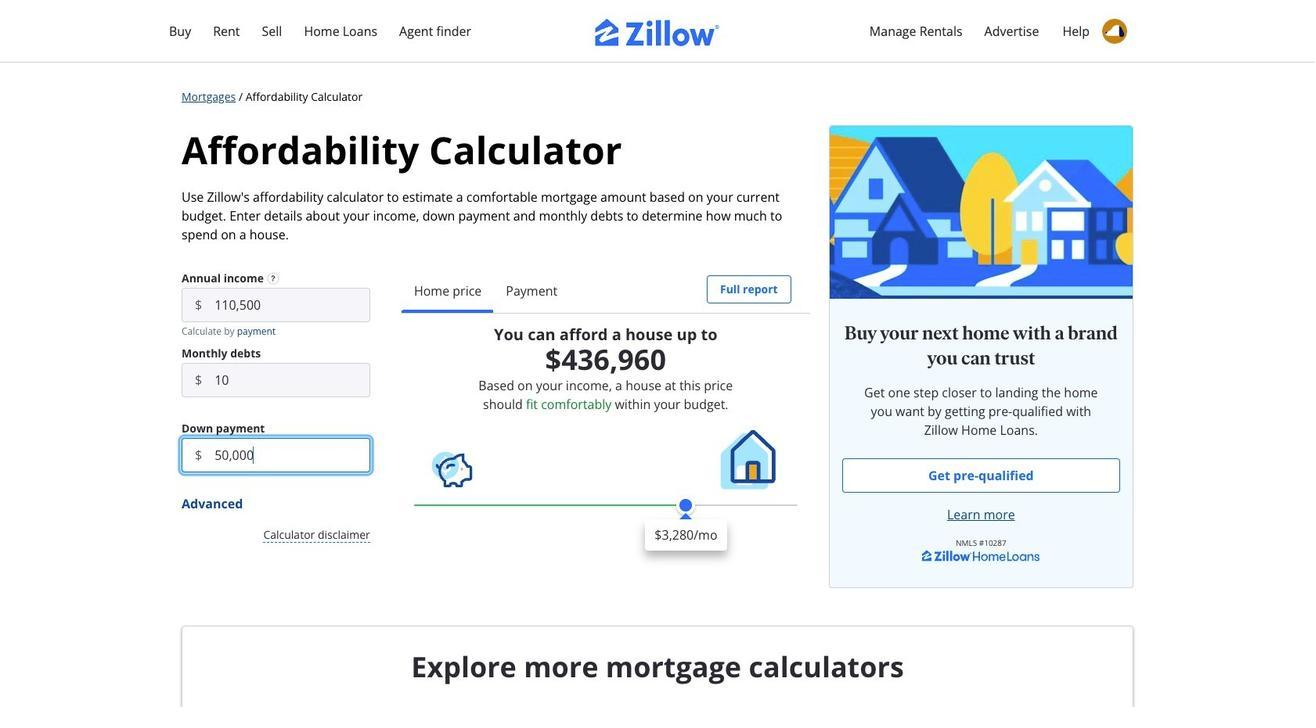 Task type: describe. For each thing, give the bounding box(es) containing it.
1   text field from the top
[[215, 288, 370, 323]]

zillow logo image
[[595, 19, 720, 46]]

monthly payment slider
[[646, 496, 727, 551]]

main navigation
[[0, 0, 1316, 63]]

zillow home loans image
[[923, 550, 1040, 563]]

3   text field from the top
[[215, 439, 370, 473]]



Task type: locate. For each thing, give the bounding box(es) containing it.
0 vertical spatial   text field
[[215, 288, 370, 323]]

piggy bank image
[[430, 448, 474, 493], [432, 453, 472, 488]]

2 vertical spatial   text field
[[215, 439, 370, 473]]

2   text field from the top
[[215, 363, 370, 398]]

1 vertical spatial   text field
[[215, 363, 370, 398]]

tab panel
[[402, 313, 810, 551]]

  text field
[[215, 288, 370, 323], [215, 363, 370, 398], [215, 439, 370, 473]]

group
[[842, 459, 1121, 494]]

default tabs example tab list
[[402, 269, 810, 314]]

house image
[[717, 427, 782, 493], [721, 430, 776, 490]]

your profile default icon image
[[1103, 19, 1128, 44]]



Task type: vqa. For each thing, say whether or not it's contained in the screenshot.
group
yes



